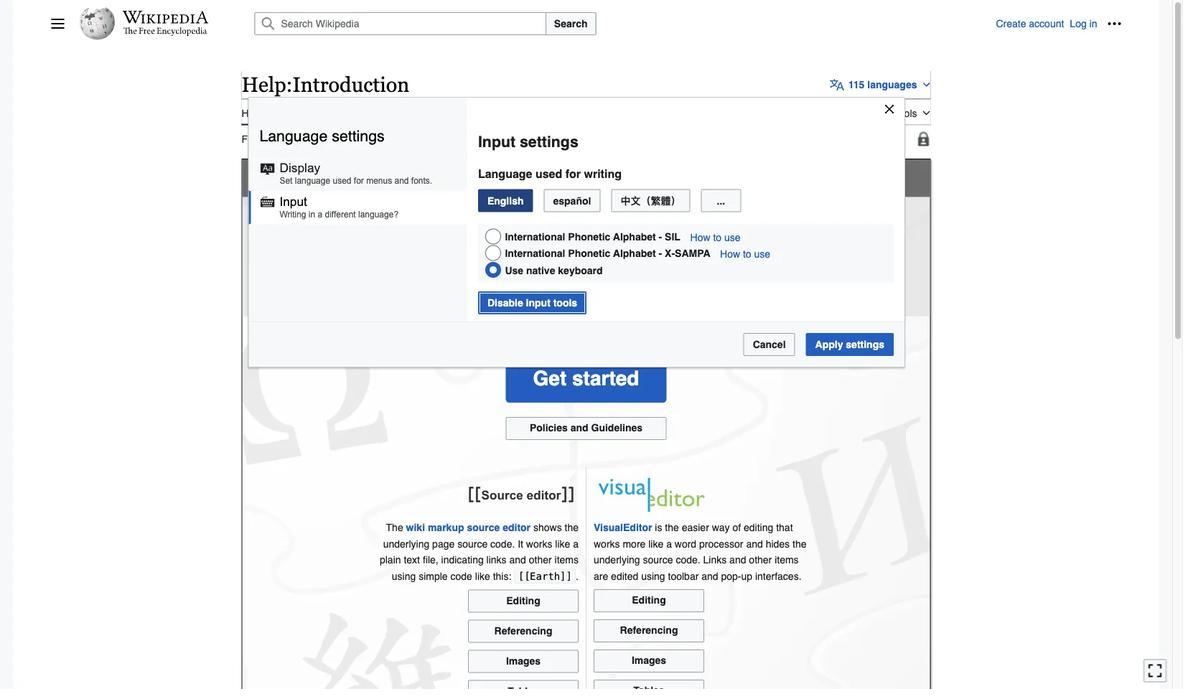 Task type: describe. For each thing, give the bounding box(es) containing it.
people
[[604, 226, 642, 240]]

Search Wikipedia search field
[[254, 12, 546, 35]]

more
[[623, 538, 646, 550]]

from
[[242, 133, 265, 145]]

1 international from the top
[[505, 231, 565, 243]]

settings for apply settings
[[846, 339, 884, 350]]

0 horizontal spatial referencing
[[494, 625, 552, 636]]

can
[[585, 281, 601, 293]]

guidelines
[[591, 422, 643, 434]]

0 horizontal spatial introduction
[[293, 73, 409, 96]]

all
[[795, 265, 805, 277]]

0 horizontal spatial you
[[371, 265, 387, 277]]

1 vertical spatial use
[[754, 248, 770, 260]]

referencing link for images 'link' to the right
[[594, 619, 704, 642]]

from wikipedia, the free encyclopedia
[[242, 133, 413, 145]]

help page
[[242, 107, 287, 119]]

page inside "shows the underlying page source code. it works like a plain text file, indicating links and other items using simple code like this:"
[[432, 538, 455, 550]]

the left free
[[317, 133, 331, 145]]

language progressive image
[[830, 77, 844, 92]]

use
[[505, 265, 523, 276]]

a left 'few'
[[485, 281, 491, 293]]

this page takes you through a set of tutorials aimed at complete newcomers
[[297, 265, 636, 277]]

for inside display set language used for menus and fonts.
[[354, 176, 364, 185]]

hides
[[766, 538, 790, 550]]

1 horizontal spatial used
[[535, 167, 562, 180]]

items inside "shows the underlying page source code. it works like a plain text file, indicating links and other items using simple code like this:"
[[555, 554, 579, 566]]

2 horizontal spatial to
[[743, 248, 751, 260]]

contributing.
[[697, 265, 752, 277]]

in left no at the top right
[[746, 281, 754, 293]]

word
[[675, 538, 696, 550]]

like inside is the easier way of editing that works more like a word processor and hides the underlying source code. links and other items are edited using toolbar and pop-up interfaces.
[[648, 538, 664, 550]]

complete
[[541, 265, 582, 277]]

... button
[[701, 189, 741, 212]]

keyboard
[[558, 265, 603, 276]]

simple
[[419, 570, 448, 582]]

writing
[[584, 167, 622, 180]]

languages
[[867, 79, 917, 90]]

and inside interested in contributing. it covers all the basics, and each tutorial takes only a few minutes, so you can become a proficient
[[859, 265, 876, 277]]

1 vertical spatial wikipedia
[[478, 226, 535, 240]]

and right policies
[[571, 422, 588, 434]]

x-
[[665, 248, 675, 260]]

apply
[[815, 339, 843, 350]]

is the easier way of editing that works more like a word processor and hides the underlying source code. links and other items are edited using toolbar and pop-up interfaces.
[[594, 522, 807, 582]]

create account log in
[[996, 18, 1097, 29]]

1 horizontal spatial how
[[720, 248, 740, 260]]

0 vertical spatial source
[[467, 522, 500, 534]]

log
[[1070, 18, 1087, 29]]

file,
[[423, 554, 438, 566]]

disable
[[487, 297, 523, 309]]

apply settings button
[[806, 333, 894, 356]]

writing
[[280, 209, 306, 219]]

set
[[435, 265, 448, 277]]

wikipedia image
[[122, 11, 209, 24]]

plain
[[380, 554, 401, 566]]

language for language settings
[[259, 127, 328, 145]]

a left set
[[426, 265, 432, 277]]

help page link
[[242, 99, 287, 125]]

fonts.
[[411, 176, 432, 185]]

help:wikitext image
[[464, 475, 579, 515]]

policies and guidelines
[[530, 422, 643, 434]]

links
[[486, 554, 507, 566]]

pop-
[[721, 570, 741, 582]]

1 horizontal spatial for
[[565, 167, 581, 180]]

to inside main content
[[589, 164, 613, 193]]

2 alphabet from the top
[[613, 248, 656, 260]]

get started link
[[506, 354, 667, 403]]

a inside 'input writing in a different language?'
[[318, 209, 322, 219]]

this:
[[493, 570, 511, 582]]

you inside interested in contributing. it covers all the basics, and each tutorial takes only a few minutes, so you can become a proficient
[[566, 281, 582, 293]]

search button
[[545, 12, 596, 35]]

so
[[553, 281, 563, 293]]

1 horizontal spatial images link
[[594, 650, 704, 673]]

interested
[[639, 265, 683, 277]]

at
[[530, 265, 539, 277]]

the
[[386, 522, 403, 534]]

the free encyclopedia image
[[123, 27, 207, 37]]

native
[[526, 265, 555, 276]]

log in link
[[1070, 18, 1097, 29]]

page semi-protected image
[[916, 132, 931, 146]]

other inside "shows the underlying page source code. it works like a plain text file, indicating links and other items using simple code like this:"
[[529, 554, 552, 566]]

policies and guidelines link
[[506, 417, 667, 440]]

log in and more options image
[[1107, 17, 1122, 31]]

started
[[572, 367, 639, 390]]

menu image
[[51, 17, 65, 31]]

easier
[[682, 522, 709, 534]]

and up pop-
[[729, 554, 746, 566]]

input
[[526, 297, 550, 309]]

wikipedian in no time!
[[695, 281, 793, 293]]

wikipedia is made by people like you .
[[478, 226, 694, 240]]

0 vertical spatial is
[[538, 226, 548, 240]]

through
[[390, 265, 424, 277]]

like left this:
[[475, 570, 490, 582]]

and down editing
[[746, 538, 763, 550]]

language
[[295, 176, 330, 185]]

minutes,
[[512, 281, 550, 293]]

like down "shows"
[[555, 538, 570, 550]]

editing link for the leftmost images 'link'
[[468, 590, 579, 613]]

search
[[554, 18, 588, 29]]

international phonetic alphabet - sil how to use international phonetic alphabet - x-sampa how to use use native keyboard
[[505, 231, 770, 276]]

tools
[[894, 107, 917, 119]]

tutorials
[[462, 265, 497, 277]]

display set language used for menus and fonts.
[[280, 161, 432, 185]]

0 horizontal spatial use
[[724, 231, 741, 243]]

[[earth]] .
[[518, 570, 579, 582]]

115 languages
[[848, 79, 917, 90]]

up
[[741, 570, 752, 582]]

Search search field
[[237, 12, 996, 35]]

different
[[325, 209, 356, 219]]

it inside interested in contributing. it covers all the basics, and each tutorial takes only a few minutes, so you can become a proficient
[[754, 265, 760, 277]]

code. inside is the easier way of editing that works more like a word processor and hides the underlying source code. links and other items are edited using toolbar and pop-up interfaces.
[[676, 554, 700, 566]]

that
[[776, 522, 793, 534]]

become
[[604, 281, 640, 293]]

takes inside interested in contributing. it covers all the basics, and each tutorial takes only a few minutes, so you can become a proficient
[[437, 281, 461, 293]]

display
[[280, 161, 320, 175]]

edited
[[611, 570, 638, 582]]

items inside is the easier way of editing that works more like a word processor and hides the underlying source code. links and other items are edited using toolbar and pop-up interfaces.
[[775, 554, 799, 566]]

underlying inside is the easier way of editing that works more like a word processor and hides the underlying source code. links and other items are edited using toolbar and pop-up interfaces.
[[594, 554, 640, 566]]

español
[[553, 195, 591, 206]]

markup
[[428, 522, 464, 534]]

the inside "shows the underlying page source code. it works like a plain text file, indicating links and other items using simple code like this:"
[[565, 522, 579, 534]]

works for underlying
[[594, 538, 620, 550]]

other inside is the easier way of editing that works more like a word processor and hides the underlying source code. links and other items are edited using toolbar and pop-up interfaces.
[[749, 554, 772, 566]]

0 vertical spatial how
[[690, 231, 710, 243]]

introduction to wikipedia
[[436, 164, 737, 193]]

wiki markup source editor link
[[406, 522, 531, 534]]

...
[[717, 195, 725, 206]]



Task type: locate. For each thing, give the bounding box(es) containing it.
1 vertical spatial code.
[[676, 554, 700, 566]]

for
[[565, 167, 581, 180], [354, 176, 364, 185]]

how to use link for international phonetic alphabet - x-sampa
[[720, 248, 770, 260]]

editing link down this:
[[468, 590, 579, 613]]

editing for images 'link' to the right
[[632, 594, 666, 606]]

0 vertical spatial use
[[724, 231, 741, 243]]

1 items from the left
[[555, 554, 579, 566]]

2 help from the top
[[242, 107, 262, 119]]

1 vertical spatial is
[[655, 522, 662, 534]]

0 vertical spatial -
[[659, 231, 662, 243]]

create account link
[[996, 18, 1064, 29]]

a inside "shows the underlying page source code. it works like a plain text file, indicating links and other items using simple code like this:"
[[573, 538, 579, 550]]

language for language used for writing
[[478, 167, 532, 180]]

covers
[[763, 265, 792, 277]]

0 horizontal spatial editing
[[506, 595, 540, 606]]

input settings
[[478, 133, 578, 151]]

1 horizontal spatial it
[[754, 265, 760, 277]]

2 works from the left
[[594, 538, 620, 550]]

it
[[754, 265, 760, 277], [518, 538, 523, 550]]

used up español
[[535, 167, 562, 180]]

in right the log
[[1089, 18, 1097, 29]]

and right basics,
[[859, 265, 876, 277]]

input up writing
[[280, 195, 307, 208]]

settings up language used for writing
[[520, 133, 578, 151]]

for up español button
[[565, 167, 581, 180]]

images for images 'link' to the right
[[632, 655, 666, 666]]

2 items from the left
[[775, 554, 799, 566]]

interested in contributing. it covers all the basics, and each tutorial takes only a few minutes, so you can become a proficient
[[379, 265, 876, 293]]

editing down edited
[[632, 594, 666, 606]]

input for input settings
[[478, 133, 515, 151]]

introduction
[[293, 73, 409, 96], [436, 164, 582, 193]]

1 vertical spatial input
[[280, 195, 307, 208]]

policies
[[530, 422, 568, 434]]

menus
[[366, 176, 392, 185]]

wikipedia down english
[[478, 226, 535, 240]]

0 horizontal spatial input
[[280, 195, 307, 208]]

2 - from the top
[[659, 248, 662, 260]]

. right sil
[[691, 226, 694, 240]]

0 horizontal spatial is
[[538, 226, 548, 240]]

visualeditor link
[[594, 522, 652, 534]]

0 vertical spatial help
[[242, 73, 286, 96]]

0 vertical spatial introduction
[[293, 73, 409, 96]]

1 vertical spatial how to use link
[[720, 248, 770, 260]]

1 vertical spatial you
[[371, 265, 387, 277]]

1 horizontal spatial editing link
[[594, 589, 704, 612]]

page right this at left
[[319, 265, 341, 277]]

2 phonetic from the top
[[568, 248, 610, 260]]

alphabet
[[613, 231, 656, 243], [613, 248, 656, 260]]

0 horizontal spatial settings
[[332, 127, 385, 145]]

international up at
[[505, 248, 565, 260]]

2 other from the left
[[749, 554, 772, 566]]

0 horizontal spatial .
[[576, 570, 579, 582]]

0 vertical spatial language
[[259, 127, 328, 145]]

works inside "shows the underlying page source code. it works like a plain text file, indicating links and other items using simple code like this:"
[[526, 538, 552, 550]]

each
[[379, 281, 401, 293]]

1 horizontal spatial page
[[319, 265, 341, 277]]

a left word
[[666, 538, 672, 550]]

1 vertical spatial how
[[720, 248, 740, 260]]

0 vertical spatial underlying
[[383, 538, 429, 550]]

0 horizontal spatial page
[[265, 107, 287, 119]]

the up word
[[665, 522, 679, 534]]

the right the all
[[808, 265, 822, 277]]

2 international from the top
[[505, 248, 565, 260]]

works down "shows"
[[526, 538, 552, 550]]

source left editor
[[467, 522, 500, 534]]

1 horizontal spatial input
[[478, 133, 515, 151]]

using down "text"
[[392, 570, 416, 582]]

. left are
[[576, 570, 579, 582]]

used up 'input writing in a different language?'
[[333, 176, 351, 185]]

referencing link down this:
[[468, 620, 579, 643]]

code. up links
[[490, 538, 515, 550]]

1 horizontal spatial you
[[566, 281, 582, 293]]

works down visualeditor
[[594, 538, 620, 550]]

cancel button
[[743, 333, 795, 356]]

source inside "shows the underlying page source code. it works like a plain text file, indicating links and other items using simple code like this:"
[[457, 538, 488, 550]]

wikipedia up 中文（繁體） at top
[[620, 164, 737, 193]]

- left sil
[[659, 231, 662, 243]]

in inside 'input writing in a different language?'
[[309, 209, 315, 219]]

using inside "shows the underlying page source code. it works like a plain text file, indicating links and other items using simple code like this:"
[[392, 570, 416, 582]]

1 help from the top
[[242, 73, 286, 96]]

0 vertical spatial input
[[478, 133, 515, 151]]

0 horizontal spatial wikipedia
[[478, 226, 535, 240]]

. inside '[[earth]] .'
[[576, 570, 579, 582]]

introduction up english
[[436, 164, 582, 193]]

apply settings
[[815, 339, 884, 350]]

introduction to wikipedia main content
[[236, 65, 939, 689]]

items
[[555, 554, 579, 566], [775, 554, 799, 566]]

few
[[493, 281, 509, 293]]

how up 'contributing.' on the right of the page
[[720, 248, 740, 260]]

like
[[646, 226, 666, 240], [555, 538, 570, 550], [648, 538, 664, 550], [475, 570, 490, 582]]

settings
[[332, 127, 385, 145], [520, 133, 578, 151], [846, 339, 884, 350]]

used
[[535, 167, 562, 180], [333, 176, 351, 185]]

no
[[757, 281, 768, 293]]

it down editor
[[518, 538, 523, 550]]

1 horizontal spatial settings
[[520, 133, 578, 151]]

works for other
[[526, 538, 552, 550]]

1 horizontal spatial referencing link
[[594, 619, 704, 642]]

newcomers
[[585, 265, 636, 277]]

free
[[334, 133, 351, 145]]

tutorial
[[404, 281, 434, 293]]

settings up display set language used for menus and fonts.
[[332, 127, 385, 145]]

page up wikipedia,
[[265, 107, 287, 119]]

a up '[[earth]] .'
[[573, 538, 579, 550]]

a down interested
[[643, 281, 648, 293]]

english button
[[478, 189, 533, 212]]

help
[[242, 73, 286, 96], [242, 107, 262, 119]]

.
[[691, 226, 694, 240], [576, 570, 579, 582]]

you up x-
[[669, 226, 691, 240]]

help up help page link
[[242, 73, 286, 96]]

1 vertical spatial takes
[[437, 281, 461, 293]]

page down "markup"
[[432, 538, 455, 550]]

code
[[451, 570, 472, 582]]

by
[[586, 226, 600, 240]]

0 horizontal spatial language
[[259, 127, 328, 145]]

encyclopedia
[[354, 133, 413, 145]]

in down sampa
[[686, 265, 694, 277]]

0 horizontal spatial items
[[555, 554, 579, 566]]

underlying inside "shows the underlying page source code. it works like a plain text file, indicating links and other items using simple code like this:"
[[383, 538, 429, 550]]

settings for input settings
[[520, 133, 578, 151]]

alphabet down people
[[613, 248, 656, 260]]

code. down word
[[676, 554, 700, 566]]

1 horizontal spatial is
[[655, 522, 662, 534]]

is down wikipedia:visualeditor/user guide image
[[655, 522, 662, 534]]

underlying up "text"
[[383, 538, 429, 550]]

1 using from the left
[[392, 570, 416, 582]]

1 other from the left
[[529, 554, 552, 566]]

0 horizontal spatial editing link
[[468, 590, 579, 613]]

wikipedian
[[695, 281, 744, 293]]

settings right apply
[[846, 339, 884, 350]]

the inside interested in contributing. it covers all the basics, and each tutorial takes only a few minutes, so you can become a proficient
[[808, 265, 822, 277]]

1 horizontal spatial .
[[691, 226, 694, 240]]

alphabet left sil
[[613, 231, 656, 243]]

中文（繁體） button
[[611, 189, 690, 212]]

0 horizontal spatial to
[[589, 164, 613, 193]]

1 alphabet from the top
[[613, 231, 656, 243]]

1 vertical spatial introduction
[[436, 164, 582, 193]]

source down more
[[643, 554, 673, 566]]

of inside is the easier way of editing that works more like a word processor and hides the underlying source code. links and other items are edited using toolbar and pop-up interfaces.
[[733, 522, 741, 534]]

2 vertical spatial to
[[743, 248, 751, 260]]

2 using from the left
[[641, 570, 665, 582]]

international
[[505, 231, 565, 243], [505, 248, 565, 260]]

introduction up free
[[293, 73, 409, 96]]

takes right this at left
[[344, 265, 368, 277]]

-
[[659, 231, 662, 243], [659, 248, 662, 260]]

1 vertical spatial phonetic
[[568, 248, 610, 260]]

in inside personal tools "navigation"
[[1089, 18, 1097, 29]]

0 horizontal spatial code.
[[490, 538, 515, 550]]

aimed
[[500, 265, 528, 277]]

1 horizontal spatial takes
[[437, 281, 461, 293]]

0 horizontal spatial other
[[529, 554, 552, 566]]

1 vertical spatial alphabet
[[613, 248, 656, 260]]

language used for writing
[[478, 167, 622, 180]]

page for help
[[265, 107, 287, 119]]

0 horizontal spatial takes
[[344, 265, 368, 277]]

input up english
[[478, 133, 515, 151]]

editing link down edited
[[594, 589, 704, 612]]

help up from
[[242, 107, 262, 119]]

help : introduction
[[242, 73, 409, 96]]

editing for the leftmost images 'link'
[[506, 595, 540, 606]]

0 vertical spatial wikipedia
[[620, 164, 737, 193]]

0 horizontal spatial works
[[526, 538, 552, 550]]

processor
[[699, 538, 743, 550]]

page for this
[[319, 265, 341, 277]]

how to use link up sampa
[[690, 231, 741, 243]]

interfaces.
[[755, 570, 802, 582]]

1 vertical spatial .
[[576, 570, 579, 582]]

editing down this:
[[506, 595, 540, 606]]

you right 'so'
[[566, 281, 582, 293]]

1 vertical spatial it
[[518, 538, 523, 550]]

it inside "shows the underlying page source code. it works like a plain text file, indicating links and other items using simple code like this:"
[[518, 538, 523, 550]]

0 horizontal spatial how
[[690, 231, 710, 243]]

referencing link down edited
[[594, 619, 704, 642]]

0 horizontal spatial referencing link
[[468, 620, 579, 643]]

referencing link for the leftmost images 'link'
[[468, 620, 579, 643]]

1 - from the top
[[659, 231, 662, 243]]

settings inside 'button'
[[846, 339, 884, 350]]

0 vertical spatial .
[[691, 226, 694, 240]]

takes down set
[[437, 281, 461, 293]]

1 horizontal spatial use
[[754, 248, 770, 260]]

referencing down this:
[[494, 625, 552, 636]]

1 horizontal spatial introduction
[[436, 164, 582, 193]]

[[earth]]
[[518, 570, 572, 582]]

0 horizontal spatial images link
[[468, 650, 579, 673]]

of right set
[[451, 265, 459, 277]]

visualeditor
[[594, 522, 652, 534]]

1 vertical spatial page
[[319, 265, 341, 277]]

images
[[632, 655, 666, 666], [506, 655, 541, 666]]

source down wiki markup source editor link
[[457, 538, 488, 550]]

wikipedia:visualeditor/user guide image
[[594, 475, 709, 515]]

language up the display
[[259, 127, 328, 145]]

0 vertical spatial takes
[[344, 265, 368, 277]]

0 vertical spatial how to use link
[[690, 231, 741, 243]]

international up the native
[[505, 231, 565, 243]]

use up 'contributing.' on the right of the page
[[724, 231, 741, 243]]

items up the interfaces.
[[775, 554, 799, 566]]

and inside display set language used for menus and fonts.
[[394, 176, 409, 185]]

how to use link up 'contributing.' on the right of the page
[[720, 248, 770, 260]]

2 horizontal spatial settings
[[846, 339, 884, 350]]

0 vertical spatial you
[[669, 226, 691, 240]]

1 vertical spatial source
[[457, 538, 488, 550]]

0 vertical spatial it
[[754, 265, 760, 277]]

other up [[earth]]
[[529, 554, 552, 566]]

editing link for images 'link' to the right
[[594, 589, 704, 612]]

is left made
[[538, 226, 548, 240]]

items up '[[earth]] .'
[[555, 554, 579, 566]]

0 vertical spatial international
[[505, 231, 565, 243]]

1 vertical spatial international
[[505, 248, 565, 260]]

0 horizontal spatial for
[[354, 176, 364, 185]]

to
[[589, 164, 613, 193], [713, 231, 722, 243], [743, 248, 751, 260]]

and right links
[[509, 554, 526, 566]]

create
[[996, 18, 1026, 29]]

español button
[[544, 189, 600, 212]]

1 horizontal spatial of
[[733, 522, 741, 534]]

editing link
[[594, 589, 704, 612], [468, 590, 579, 613]]

code.
[[490, 538, 515, 550], [676, 554, 700, 566]]

source inside is the easier way of editing that works more like a word processor and hides the underlying source code. links and other items are edited using toolbar and pop-up interfaces.
[[643, 554, 673, 566]]

1 vertical spatial help
[[242, 107, 262, 119]]

used inside display set language used for menus and fonts.
[[333, 176, 351, 185]]

1 vertical spatial to
[[713, 231, 722, 243]]

0 horizontal spatial underlying
[[383, 538, 429, 550]]

referencing
[[620, 624, 678, 636], [494, 625, 552, 636]]

1 horizontal spatial other
[[749, 554, 772, 566]]

set
[[280, 176, 292, 185]]

account
[[1029, 18, 1064, 29]]

1 horizontal spatial referencing
[[620, 624, 678, 636]]

a
[[318, 209, 322, 219], [426, 265, 432, 277], [485, 281, 491, 293], [643, 281, 648, 293], [573, 538, 579, 550], [666, 538, 672, 550]]

how up sampa
[[690, 231, 710, 243]]

0 horizontal spatial used
[[333, 176, 351, 185]]

2 vertical spatial page
[[432, 538, 455, 550]]

images for the leftmost images 'link'
[[506, 655, 541, 666]]

using right edited
[[641, 570, 665, 582]]

input for input writing in a different language?
[[280, 195, 307, 208]]

1 horizontal spatial wikipedia
[[620, 164, 737, 193]]

like up x-
[[646, 226, 666, 240]]

toolbar
[[668, 570, 699, 582]]

editor
[[503, 522, 531, 534]]

a inside is the easier way of editing that works more like a word processor and hides the underlying source code. links and other items are edited using toolbar and pop-up interfaces.
[[666, 538, 672, 550]]

settings for language settings
[[332, 127, 385, 145]]

1 horizontal spatial code.
[[676, 554, 700, 566]]

indicating
[[441, 554, 484, 566]]

and inside "shows the underlying page source code. it works like a plain text file, indicating links and other items using simple code like this:"
[[509, 554, 526, 566]]

2 vertical spatial you
[[566, 281, 582, 293]]

0 horizontal spatial using
[[392, 570, 416, 582]]

fullscreen image
[[1148, 664, 1162, 678]]

1 horizontal spatial works
[[594, 538, 620, 550]]

of right the way
[[733, 522, 741, 534]]

0 vertical spatial alphabet
[[613, 231, 656, 243]]

editing
[[632, 594, 666, 606], [506, 595, 540, 606]]

- left x-
[[659, 248, 662, 260]]

use
[[724, 231, 741, 243], [754, 248, 770, 260]]

like right more
[[648, 538, 664, 550]]

sil
[[665, 231, 680, 243]]

underlying
[[383, 538, 429, 550], [594, 554, 640, 566]]

shows
[[533, 522, 562, 534]]

input inside 'input writing in a different language?'
[[280, 195, 307, 208]]

it up no at the top right
[[754, 265, 760, 277]]

links
[[703, 554, 727, 566]]

works inside is the easier way of editing that works more like a word processor and hides the underlying source code. links and other items are edited using toolbar and pop-up interfaces.
[[594, 538, 620, 550]]

personal tools navigation
[[996, 12, 1126, 35]]

2 vertical spatial source
[[643, 554, 673, 566]]

0 horizontal spatial of
[[451, 265, 459, 277]]

made
[[551, 226, 583, 240]]

1 horizontal spatial underlying
[[594, 554, 640, 566]]

1 horizontal spatial using
[[641, 570, 665, 582]]

time!
[[771, 281, 793, 293]]

english
[[487, 195, 524, 206]]

2 horizontal spatial you
[[669, 226, 691, 240]]

you up each
[[371, 265, 387, 277]]

in right writing
[[309, 209, 315, 219]]

only
[[464, 281, 482, 293]]

disable input tools button
[[478, 292, 587, 315]]

use up covers
[[754, 248, 770, 260]]

language up english button
[[478, 167, 532, 180]]

help for help page
[[242, 107, 262, 119]]

a left different
[[318, 209, 322, 219]]

page inside help page link
[[265, 107, 287, 119]]

0 horizontal spatial images
[[506, 655, 541, 666]]

this
[[297, 265, 316, 277]]

wikipedian link
[[695, 281, 744, 293]]

the right hides
[[793, 538, 807, 550]]

2 horizontal spatial page
[[432, 538, 455, 550]]

language
[[259, 127, 328, 145], [478, 167, 532, 180]]

help for help : introduction
[[242, 73, 286, 96]]

disable input tools
[[487, 297, 577, 309]]

1 horizontal spatial editing
[[632, 594, 666, 606]]

1 phonetic from the top
[[568, 231, 610, 243]]

and left fonts.
[[394, 176, 409, 185]]

referencing down edited
[[620, 624, 678, 636]]

and down links
[[702, 570, 718, 582]]

basics,
[[825, 265, 856, 277]]

is inside is the easier way of editing that works more like a word processor and hides the underlying source code. links and other items are edited using toolbar and pop-up interfaces.
[[655, 522, 662, 534]]

1 vertical spatial underlying
[[594, 554, 640, 566]]

using inside is the easier way of editing that works more like a word processor and hides the underlying source code. links and other items are edited using toolbar and pop-up interfaces.
[[641, 570, 665, 582]]

0 vertical spatial page
[[265, 107, 287, 119]]

other up up
[[749, 554, 772, 566]]

you
[[669, 226, 691, 240], [371, 265, 387, 277], [566, 281, 582, 293]]

underlying up edited
[[594, 554, 640, 566]]

code. inside "shows the underlying page source code. it works like a plain text file, indicating links and other items using simple code like this:"
[[490, 538, 515, 550]]

the right "shows"
[[565, 522, 579, 534]]

1 horizontal spatial to
[[713, 231, 722, 243]]

in inside interested in contributing. it covers all the basics, and each tutorial takes only a few minutes, so you can become a proficient
[[686, 265, 694, 277]]

wikipedia,
[[268, 133, 314, 145]]

wiki
[[406, 522, 425, 534]]

1 works from the left
[[526, 538, 552, 550]]

how to use link for international phonetic alphabet - sil
[[690, 231, 741, 243]]

1 vertical spatial of
[[733, 522, 741, 534]]

for left menus
[[354, 176, 364, 185]]

works
[[526, 538, 552, 550], [594, 538, 620, 550]]

0 vertical spatial phonetic
[[568, 231, 610, 243]]



Task type: vqa. For each thing, say whether or not it's contained in the screenshot.
1st Country from the top
no



